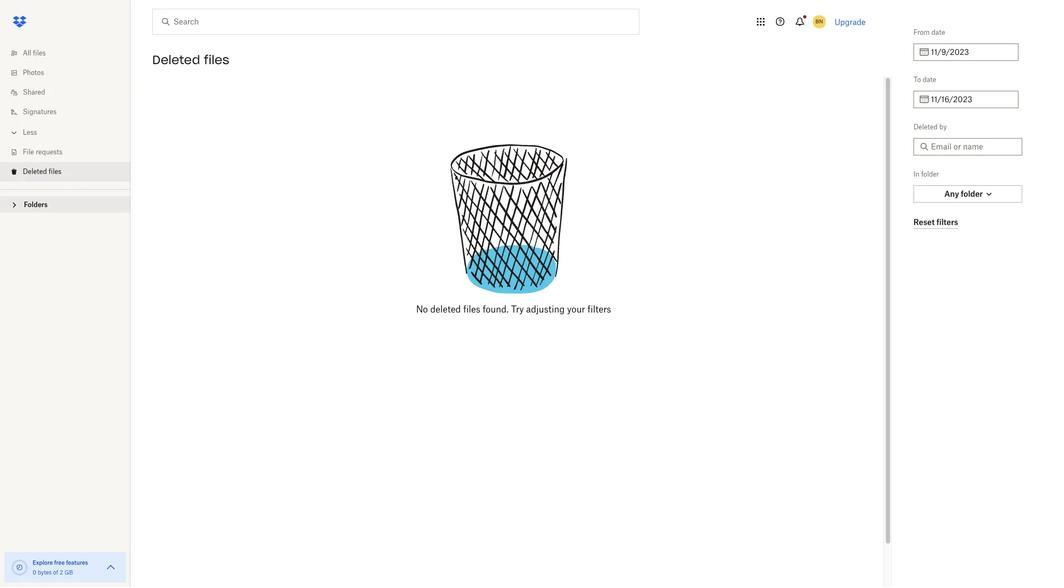 Task type: locate. For each thing, give the bounding box(es) containing it.
all
[[23, 49, 31, 57]]

date right to on the right of page
[[923, 76, 937, 84]]

signatures link
[[9, 102, 131, 122]]

files
[[33, 49, 46, 57], [204, 52, 230, 67], [49, 168, 62, 176], [464, 304, 481, 315]]

filters right reset on the top
[[937, 217, 959, 227]]

0 vertical spatial deleted
[[152, 52, 200, 67]]

no deleted files found. try adjusting your filters
[[416, 304, 611, 315]]

to date
[[914, 76, 937, 84]]

folder for any folder
[[961, 189, 983, 199]]

0 vertical spatial filters
[[937, 217, 959, 227]]

all files
[[23, 49, 46, 57]]

deleted files list item
[[0, 162, 131, 182]]

0 horizontal spatial deleted files
[[23, 168, 62, 176]]

shared
[[23, 88, 45, 96]]

deleted by
[[914, 123, 947, 131]]

try
[[511, 304, 524, 315]]

dropbox image
[[9, 11, 30, 33]]

list
[[0, 37, 131, 189]]

deleted files
[[152, 52, 230, 67], [23, 168, 62, 176]]

list containing all files
[[0, 37, 131, 189]]

quota usage element
[[11, 559, 28, 577]]

folder for in folder
[[922, 170, 940, 178]]

adjusting
[[526, 304, 565, 315]]

folder right any
[[961, 189, 983, 199]]

1 vertical spatial deleted files
[[23, 168, 62, 176]]

date for to date
[[923, 76, 937, 84]]

0 horizontal spatial folder
[[922, 170, 940, 178]]

gb
[[65, 570, 73, 576]]

1 horizontal spatial deleted files
[[152, 52, 230, 67]]

folder inside button
[[961, 189, 983, 199]]

0 vertical spatial deleted files
[[152, 52, 230, 67]]

deleted
[[152, 52, 200, 67], [914, 123, 938, 131], [23, 168, 47, 176]]

date
[[932, 28, 946, 36], [923, 76, 937, 84]]

from date
[[914, 28, 946, 36]]

deleted inside list item
[[23, 168, 47, 176]]

folder right in
[[922, 170, 940, 178]]

0 vertical spatial folder
[[922, 170, 940, 178]]

1 vertical spatial folder
[[961, 189, 983, 199]]

any folder
[[945, 189, 983, 199]]

less image
[[9, 127, 20, 138]]

0 horizontal spatial filters
[[588, 304, 611, 315]]

photos link
[[9, 63, 131, 83]]

photos
[[23, 69, 44, 77]]

your
[[567, 304, 586, 315]]

1 horizontal spatial folder
[[961, 189, 983, 199]]

filters
[[937, 217, 959, 227], [588, 304, 611, 315]]

deleted files inside list item
[[23, 168, 62, 176]]

1 vertical spatial date
[[923, 76, 937, 84]]

1 horizontal spatial filters
[[937, 217, 959, 227]]

folder
[[922, 170, 940, 178], [961, 189, 983, 199]]

1 vertical spatial deleted
[[914, 123, 938, 131]]

2
[[60, 570, 63, 576]]

any folder button
[[914, 186, 1023, 203]]

any
[[945, 189, 960, 199]]

date right from
[[932, 28, 946, 36]]

2 vertical spatial deleted
[[23, 168, 47, 176]]

2 horizontal spatial deleted
[[914, 123, 938, 131]]

0 horizontal spatial deleted
[[23, 168, 47, 176]]

filters right your
[[588, 304, 611, 315]]

0 vertical spatial date
[[932, 28, 946, 36]]

to
[[914, 76, 921, 84]]



Task type: describe. For each thing, give the bounding box(es) containing it.
features
[[66, 560, 88, 566]]

1 horizontal spatial deleted
[[152, 52, 200, 67]]

bn button
[[811, 13, 828, 30]]

file requests
[[23, 148, 62, 156]]

file requests link
[[9, 143, 131, 162]]

explore
[[33, 560, 53, 566]]

To date text field
[[931, 94, 1013, 106]]

from
[[914, 28, 930, 36]]

of
[[53, 570, 58, 576]]

by
[[940, 123, 947, 131]]

free
[[54, 560, 65, 566]]

reset
[[914, 217, 935, 227]]

bytes
[[38, 570, 52, 576]]

explore free features 0 bytes of 2 gb
[[33, 560, 88, 576]]

bn
[[816, 18, 823, 25]]

upgrade link
[[835, 17, 866, 26]]

shared link
[[9, 83, 131, 102]]

deleted files link
[[9, 162, 131, 182]]

folders button
[[0, 196, 131, 213]]

less
[[23, 128, 37, 137]]

found.
[[483, 304, 509, 315]]

file
[[23, 148, 34, 156]]

deleted
[[430, 304, 461, 315]]

upgrade
[[835, 17, 866, 26]]

reset filters
[[914, 217, 959, 227]]

no
[[416, 304, 428, 315]]

1 vertical spatial filters
[[588, 304, 611, 315]]

in folder
[[914, 170, 940, 178]]

filters inside button
[[937, 217, 959, 227]]

Search text field
[[174, 16, 617, 28]]

From date text field
[[931, 46, 1013, 58]]

0
[[33, 570, 36, 576]]

requests
[[36, 148, 62, 156]]

reset filters button
[[914, 216, 959, 229]]

all files link
[[9, 44, 131, 63]]

files inside list item
[[49, 168, 62, 176]]

folders
[[24, 201, 48, 209]]

Deleted by text field
[[931, 141, 1016, 153]]

signatures
[[23, 108, 57, 116]]

date for from date
[[932, 28, 946, 36]]

in
[[914, 170, 920, 178]]



Task type: vqa. For each thing, say whether or not it's contained in the screenshot.
the bottom Deleted files
yes



